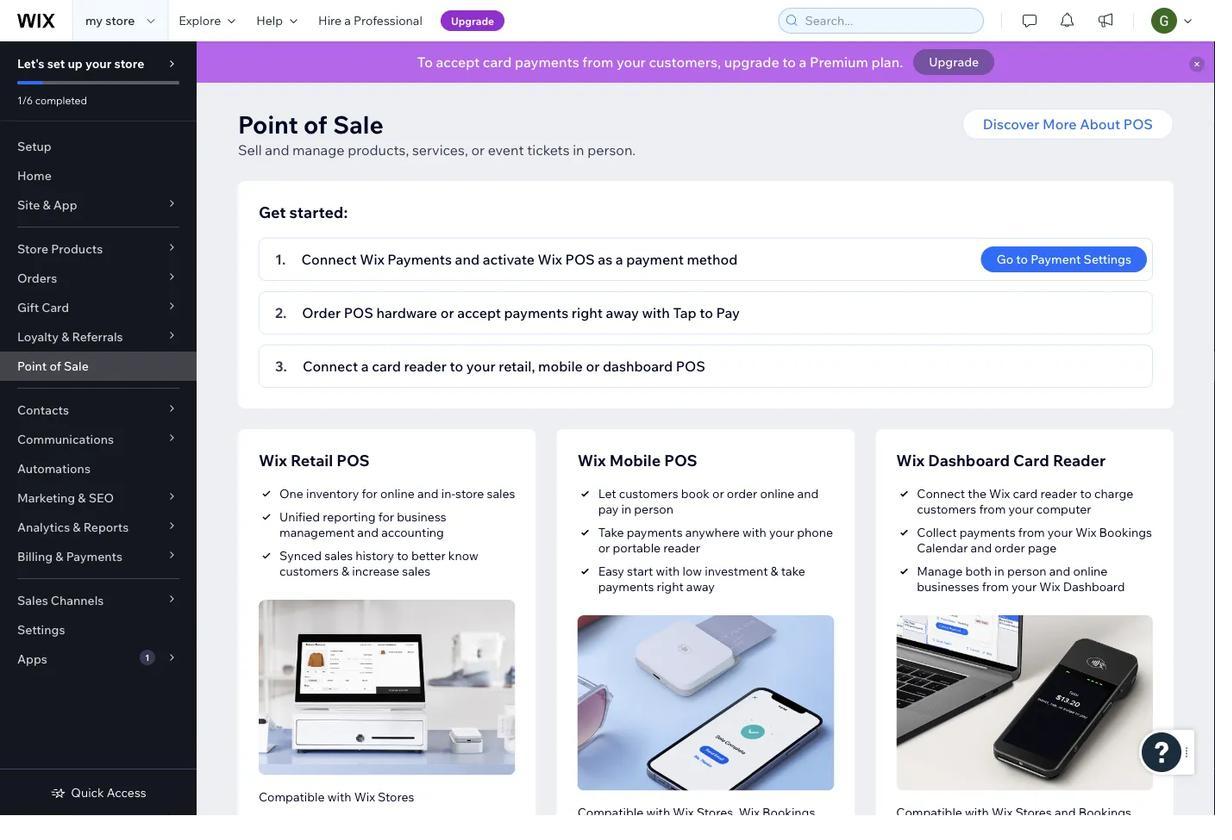 Task type: describe. For each thing, give the bounding box(es) containing it.
take
[[598, 525, 624, 540]]

hire a professional
[[318, 13, 423, 28]]

reader inside let customers book or order online and pay in person take payments anywhere with your phone or portable reader easy start with low investment & take payments right away
[[664, 541, 701, 556]]

pos left as
[[566, 251, 595, 268]]

or right 'mobile'
[[586, 358, 600, 375]]

sidebar element
[[0, 41, 197, 817]]

0 horizontal spatial away
[[606, 305, 639, 322]]

0 vertical spatial upgrade button
[[441, 10, 505, 31]]

go to payment settings button
[[981, 247, 1147, 273]]

compatible with wix stores
[[259, 790, 414, 805]]

reader inside connect the wix card reader to charge customers from your computer collect payments from your wix bookings calendar and order page manage both in person and online businesses from your wix dashboard
[[1041, 487, 1078, 502]]

point for point of sale
[[17, 359, 47, 374]]

sale for point of sale sell and manage products, services, or event tickets in person.
[[333, 109, 384, 139]]

settings inside sidebar element
[[17, 623, 65, 638]]

billing & payments
[[17, 550, 122, 565]]

accounting
[[381, 525, 444, 540]]

go to payment settings
[[997, 252, 1132, 267]]

wix retail pos
[[259, 451, 370, 470]]

pos up "book"
[[664, 451, 697, 470]]

get started:
[[259, 202, 348, 222]]

payments inside connect the wix card reader to charge customers from your computer collect payments from your wix bookings calendar and order page manage both in person and online businesses from your wix dashboard
[[960, 525, 1016, 540]]

person inside connect the wix card reader to charge customers from your computer collect payments from your wix bookings calendar and order page manage both in person and online businesses from your wix dashboard
[[1008, 564, 1047, 579]]

manage
[[292, 141, 345, 159]]

of for point of sale sell and manage products, services, or event tickets in person.
[[304, 109, 328, 139]]

reporting
[[323, 510, 376, 525]]

analytics & reports
[[17, 520, 129, 535]]

. for 2
[[283, 305, 287, 322]]

and left in-
[[418, 487, 439, 502]]

compatible
[[259, 790, 325, 805]]

store inside one inventory for online and in-store sales unified reporting for business management and accounting synced sales history to better know customers & increase sales
[[455, 487, 484, 502]]

site & app
[[17, 198, 77, 213]]

wix up one
[[259, 451, 287, 470]]

both
[[966, 564, 992, 579]]

wix left stores
[[354, 790, 375, 805]]

up
[[68, 56, 83, 71]]

your down "page"
[[1012, 580, 1037, 595]]

1 .
[[275, 251, 286, 268]]

payments for &
[[66, 550, 122, 565]]

stores
[[378, 790, 414, 805]]

payment
[[1031, 252, 1081, 267]]

away inside let customers book or order online and pay in person take payments anywhere with your phone or portable reader easy start with low investment & take payments right away
[[687, 580, 715, 595]]

communications button
[[0, 425, 197, 455]]

with right compatible
[[328, 790, 352, 805]]

synced
[[279, 549, 322, 564]]

home link
[[0, 161, 197, 191]]

0 horizontal spatial upgrade
[[451, 14, 494, 27]]

pay
[[598, 502, 619, 517]]

loyalty & referrals
[[17, 330, 123, 345]]

and up both
[[971, 541, 992, 556]]

help
[[256, 13, 283, 28]]

dashboard
[[603, 358, 673, 375]]

contacts
[[17, 403, 69, 418]]

my
[[85, 13, 103, 28]]

to right tap
[[700, 305, 713, 322]]

set
[[47, 56, 65, 71]]

and down "page"
[[1050, 564, 1071, 579]]

0 horizontal spatial for
[[362, 487, 378, 502]]

order inside let customers book or order online and pay in person take payments anywhere with your phone or portable reader easy start with low investment & take payments right away
[[727, 487, 758, 502]]

your inside sidebar element
[[85, 56, 112, 71]]

connect for connect wix payments and activate wix pos as a payment method
[[301, 251, 357, 268]]

apps
[[17, 652, 47, 667]]

quick
[[71, 786, 104, 801]]

1/6
[[17, 94, 33, 107]]

activate
[[483, 251, 535, 268]]

point for point of sale sell and manage products, services, or event tickets in person.
[[238, 109, 298, 139]]

with left tap
[[642, 305, 670, 322]]

billing & payments button
[[0, 543, 197, 572]]

upgrade inside alert
[[929, 54, 979, 69]]

referrals
[[72, 330, 123, 345]]

0 vertical spatial reader
[[404, 358, 447, 375]]

right inside let customers book or order online and pay in person take payments anywhere with your phone or portable reader easy start with low investment & take payments right away
[[657, 580, 684, 595]]

0 vertical spatial store
[[105, 13, 135, 28]]

setup
[[17, 139, 52, 154]]

business
[[397, 510, 447, 525]]

management
[[279, 525, 355, 540]]

channels
[[51, 593, 104, 609]]

and left the 'activate'
[[455, 251, 480, 268]]

connect a card reader to your retail, mobile or dashboard pos
[[303, 358, 706, 375]]

billing
[[17, 550, 53, 565]]

wix right the
[[990, 487, 1010, 502]]

1/6 completed
[[17, 94, 87, 107]]

pos inside button
[[1124, 116, 1153, 133]]

point of sale
[[17, 359, 89, 374]]

2 horizontal spatial sales
[[487, 487, 515, 502]]

tap
[[673, 305, 697, 322]]

1 for 1 .
[[275, 251, 282, 268]]

3
[[275, 358, 283, 375]]

gift card button
[[0, 293, 197, 323]]

card for accept
[[483, 53, 512, 71]]

payments inside alert
[[515, 53, 579, 71]]

connect for connect a card reader to your retail, mobile or dashboard pos
[[303, 358, 358, 375]]

marketing & seo button
[[0, 484, 197, 513]]

wix down computer
[[1076, 525, 1097, 540]]

customers inside one inventory for online and in-store sales unified reporting for business management and accounting synced sales history to better know customers & increase sales
[[279, 564, 339, 579]]

gift card
[[17, 300, 69, 315]]

inventory
[[306, 487, 359, 502]]

a right hire
[[344, 13, 351, 28]]

wix right the 'activate'
[[538, 251, 562, 268]]

sales channels button
[[0, 587, 197, 616]]

2
[[275, 305, 283, 322]]

a right 3 .
[[361, 358, 369, 375]]

orders
[[17, 271, 57, 286]]

& for marketing
[[78, 491, 86, 506]]

connect inside connect the wix card reader to charge customers from your computer collect payments from your wix bookings calendar and order page manage both in person and online businesses from your wix dashboard
[[917, 487, 965, 502]]

orders button
[[0, 264, 197, 293]]

home
[[17, 168, 52, 183]]

to inside connect the wix card reader to charge customers from your computer collect payments from your wix bookings calendar and order page manage both in person and online businesses from your wix dashboard
[[1080, 487, 1092, 502]]

1 vertical spatial accept
[[457, 305, 501, 322]]

your left computer
[[1009, 502, 1034, 517]]

wix up let
[[578, 451, 606, 470]]

seo
[[89, 491, 114, 506]]

analytics
[[17, 520, 70, 535]]

and up the history
[[357, 525, 379, 540]]

one
[[279, 487, 304, 502]]

& for billing
[[55, 550, 63, 565]]

reader
[[1053, 451, 1106, 470]]

connect wix payments and activate wix pos as a payment method
[[301, 251, 738, 268]]

easy
[[598, 564, 624, 579]]

services,
[[412, 141, 468, 159]]

manage
[[917, 564, 963, 579]]

let customers book or order online and pay in person take payments anywhere with your phone or portable reader easy start with low investment & take payments right away
[[598, 487, 833, 595]]

point of sale sell and manage products, services, or event tickets in person.
[[238, 109, 636, 159]]

let's set up your store
[[17, 56, 144, 71]]

hire
[[318, 13, 342, 28]]

wix up "collect"
[[897, 451, 925, 470]]

contacts button
[[0, 396, 197, 425]]

store products
[[17, 242, 103, 257]]

pos right order
[[344, 305, 373, 322]]

wix dashboard card reader
[[897, 451, 1106, 470]]

app
[[53, 198, 77, 213]]

your left retail, at left top
[[466, 358, 496, 375]]

your down computer
[[1048, 525, 1073, 540]]

card for a
[[372, 358, 401, 375]]

calendar
[[917, 541, 968, 556]]

in-
[[441, 487, 455, 502]]

connect the wix card reader to charge customers from your computer collect payments from your wix bookings calendar and order page manage both in person and online businesses from your wix dashboard
[[917, 487, 1152, 595]]

one inventory for online and in-store sales unified reporting for business management and accounting synced sales history to better know customers & increase sales
[[279, 487, 515, 579]]

from inside alert
[[583, 53, 614, 71]]

& for site
[[43, 198, 51, 213]]

know
[[448, 549, 479, 564]]

to inside 'to accept card payments from your customers, upgrade to a premium plan.' alert
[[783, 53, 796, 71]]

let
[[598, 487, 616, 502]]

go
[[997, 252, 1014, 267]]

wix mobile pos
[[578, 451, 697, 470]]

let's
[[17, 56, 44, 71]]



Task type: locate. For each thing, give the bounding box(es) containing it.
online up take
[[760, 487, 795, 502]]

retail,
[[499, 358, 535, 375]]

store right the my
[[105, 13, 135, 28]]

your inside alert
[[617, 53, 646, 71]]

1 vertical spatial right
[[657, 580, 684, 595]]

for up reporting
[[362, 487, 378, 502]]

card right gift
[[42, 300, 69, 315]]

1 vertical spatial upgrade button
[[914, 49, 995, 75]]

1 horizontal spatial online
[[760, 487, 795, 502]]

card
[[483, 53, 512, 71], [372, 358, 401, 375], [1013, 487, 1038, 502]]

businesses
[[917, 580, 980, 595]]

card right to
[[483, 53, 512, 71]]

1 vertical spatial in
[[622, 502, 632, 517]]

as
[[598, 251, 613, 268]]

0 horizontal spatial payments
[[66, 550, 122, 565]]

analytics & reports button
[[0, 513, 197, 543]]

2 vertical spatial connect
[[917, 487, 965, 502]]

with right anywhere
[[743, 525, 767, 540]]

anywhere
[[686, 525, 740, 540]]

sales down better
[[402, 564, 431, 579]]

store products button
[[0, 235, 197, 264]]

1 horizontal spatial 1
[[275, 251, 282, 268]]

reader up computer
[[1041, 487, 1078, 502]]

sales channels
[[17, 593, 104, 609]]

payment
[[626, 251, 684, 268]]

card
[[42, 300, 69, 315], [1014, 451, 1050, 470]]

pos right about at top right
[[1124, 116, 1153, 133]]

payments down "analytics & reports" popup button
[[66, 550, 122, 565]]

0 vertical spatial .
[[282, 251, 286, 268]]

2 horizontal spatial in
[[995, 564, 1005, 579]]

online inside one inventory for online and in-store sales unified reporting for business management and accounting synced sales history to better know customers & increase sales
[[380, 487, 415, 502]]

1 vertical spatial dashboard
[[1063, 580, 1125, 595]]

0 vertical spatial right
[[572, 305, 603, 322]]

1
[[275, 251, 282, 268], [145, 653, 150, 663]]

products
[[51, 242, 103, 257]]

computer
[[1037, 502, 1092, 517]]

. for 3
[[283, 358, 287, 375]]

1 vertical spatial of
[[50, 359, 61, 374]]

0 vertical spatial card
[[42, 300, 69, 315]]

0 vertical spatial 1
[[275, 251, 282, 268]]

a left "premium"
[[799, 53, 807, 71]]

0 vertical spatial point
[[238, 109, 298, 139]]

1 horizontal spatial sales
[[402, 564, 431, 579]]

0 horizontal spatial customers
[[279, 564, 339, 579]]

1 horizontal spatial point
[[238, 109, 298, 139]]

dashboard up the
[[929, 451, 1010, 470]]

in right "tickets"
[[573, 141, 584, 159]]

2 vertical spatial in
[[995, 564, 1005, 579]]

pos right the dashboard
[[676, 358, 706, 375]]

dashboard
[[929, 451, 1010, 470], [1063, 580, 1125, 595]]

upgrade right plan.
[[929, 54, 979, 69]]

0 vertical spatial customers
[[619, 487, 679, 502]]

quick access
[[71, 786, 146, 801]]

upgrade button right plan.
[[914, 49, 995, 75]]

payments up hardware
[[388, 251, 452, 268]]

pos up inventory
[[337, 451, 370, 470]]

your left phone
[[769, 525, 795, 540]]

with
[[642, 305, 670, 322], [743, 525, 767, 540], [656, 564, 680, 579], [328, 790, 352, 805]]

and
[[265, 141, 289, 159], [455, 251, 480, 268], [418, 487, 439, 502], [798, 487, 819, 502], [357, 525, 379, 540], [971, 541, 992, 556], [1050, 564, 1071, 579]]

portable
[[613, 541, 661, 556]]

right down low
[[657, 580, 684, 595]]

. for 1
[[282, 251, 286, 268]]

right down as
[[572, 305, 603, 322]]

a inside alert
[[799, 53, 807, 71]]

to
[[417, 53, 433, 71]]

2 horizontal spatial customers
[[917, 502, 977, 517]]

2 vertical spatial card
[[1013, 487, 1038, 502]]

retail
[[291, 451, 333, 470]]

point
[[238, 109, 298, 139], [17, 359, 47, 374]]

wix up hardware
[[360, 251, 385, 268]]

connect right 3 .
[[303, 358, 358, 375]]

&
[[43, 198, 51, 213], [61, 330, 69, 345], [78, 491, 86, 506], [73, 520, 81, 535], [55, 550, 63, 565], [342, 564, 349, 579], [771, 564, 779, 579]]

store inside sidebar element
[[114, 56, 144, 71]]

your
[[617, 53, 646, 71], [85, 56, 112, 71], [466, 358, 496, 375], [1009, 502, 1034, 517], [769, 525, 795, 540], [1048, 525, 1073, 540], [1012, 580, 1037, 595]]

and right sell
[[265, 141, 289, 159]]

& left take
[[771, 564, 779, 579]]

a
[[344, 13, 351, 28], [799, 53, 807, 71], [616, 251, 623, 268], [361, 358, 369, 375]]

order right "book"
[[727, 487, 758, 502]]

1 vertical spatial customers
[[917, 502, 977, 517]]

2 horizontal spatial card
[[1013, 487, 1038, 502]]

connect right 1 .
[[301, 251, 357, 268]]

plan.
[[872, 53, 903, 71]]

event
[[488, 141, 524, 159]]

unified
[[279, 510, 320, 525]]

0 vertical spatial in
[[573, 141, 584, 159]]

1 vertical spatial point
[[17, 359, 47, 374]]

order inside connect the wix card reader to charge customers from your computer collect payments from your wix bookings calendar and order page manage both in person and online businesses from your wix dashboard
[[995, 541, 1026, 556]]

pay
[[716, 305, 740, 322]]

in inside point of sale sell and manage products, services, or event tickets in person.
[[573, 141, 584, 159]]

store up know in the left bottom of the page
[[455, 487, 484, 502]]

site & app button
[[0, 191, 197, 220]]

0 vertical spatial card
[[483, 53, 512, 71]]

1 vertical spatial reader
[[1041, 487, 1078, 502]]

store
[[17, 242, 48, 257]]

1 vertical spatial card
[[372, 358, 401, 375]]

dashboard down bookings
[[1063, 580, 1125, 595]]

upgrade
[[724, 53, 780, 71]]

1 vertical spatial card
[[1014, 451, 1050, 470]]

customers inside connect the wix card reader to charge customers from your computer collect payments from your wix bookings calendar and order page manage both in person and online businesses from your wix dashboard
[[917, 502, 977, 517]]

1 vertical spatial payments
[[66, 550, 122, 565]]

0 horizontal spatial 1
[[145, 653, 150, 663]]

communications
[[17, 432, 114, 447]]

or down take
[[598, 541, 610, 556]]

0 vertical spatial away
[[606, 305, 639, 322]]

2 vertical spatial store
[[455, 487, 484, 502]]

reader up low
[[664, 541, 701, 556]]

help button
[[246, 0, 308, 41]]

your inside let customers book or order online and pay in person take payments anywhere with your phone or portable reader easy start with low investment & take payments right away
[[769, 525, 795, 540]]

to down accounting
[[397, 549, 409, 564]]

1 horizontal spatial card
[[483, 53, 512, 71]]

1 horizontal spatial for
[[378, 510, 394, 525]]

to left retail, at left top
[[450, 358, 463, 375]]

1 horizontal spatial person
[[1008, 564, 1047, 579]]

page
[[1028, 541, 1057, 556]]

0 vertical spatial payments
[[388, 251, 452, 268]]

0 horizontal spatial point
[[17, 359, 47, 374]]

1 horizontal spatial card
[[1014, 451, 1050, 470]]

customers inside let customers book or order online and pay in person take payments anywhere with your phone or portable reader easy start with low investment & take payments right away
[[619, 487, 679, 502]]

and up phone
[[798, 487, 819, 502]]

0 horizontal spatial dashboard
[[929, 451, 1010, 470]]

online inside let customers book or order online and pay in person take payments anywhere with your phone or portable reader easy start with low investment & take payments right away
[[760, 487, 795, 502]]

to inside one inventory for online and in-store sales unified reporting for business management and accounting synced sales history to better know customers & increase sales
[[397, 549, 409, 564]]

person up portable
[[634, 502, 674, 517]]

settings link
[[0, 616, 197, 645]]

1 horizontal spatial settings
[[1084, 252, 1132, 267]]

card down hardware
[[372, 358, 401, 375]]

2 horizontal spatial online
[[1074, 564, 1108, 579]]

wix down "page"
[[1040, 580, 1061, 595]]

customers down 'synced'
[[279, 564, 339, 579]]

card inside connect the wix card reader to charge customers from your computer collect payments from your wix bookings calendar and order page manage both in person and online businesses from your wix dashboard
[[1013, 487, 1038, 502]]

0 horizontal spatial reader
[[404, 358, 447, 375]]

0 horizontal spatial card
[[42, 300, 69, 315]]

of down loyalty & referrals
[[50, 359, 61, 374]]

1 down settings link
[[145, 653, 150, 663]]

sale for point of sale
[[64, 359, 89, 374]]

in inside let customers book or order online and pay in person take payments anywhere with your phone or portable reader easy start with low investment & take payments right away
[[622, 502, 632, 517]]

1 vertical spatial sale
[[64, 359, 89, 374]]

& left increase
[[342, 564, 349, 579]]

customers up "collect"
[[917, 502, 977, 517]]

marketing & seo
[[17, 491, 114, 506]]

and inside let customers book or order online and pay in person take payments anywhere with your phone or portable reader easy start with low investment & take payments right away
[[798, 487, 819, 502]]

& inside one inventory for online and in-store sales unified reporting for business management and accounting synced sales history to better know customers & increase sales
[[342, 564, 349, 579]]

reader
[[404, 358, 447, 375], [1041, 487, 1078, 502], [664, 541, 701, 556]]

point up sell
[[238, 109, 298, 139]]

explore
[[179, 13, 221, 28]]

upgrade button inside alert
[[914, 49, 995, 75]]

1 horizontal spatial payments
[[388, 251, 452, 268]]

0 horizontal spatial sale
[[64, 359, 89, 374]]

1 vertical spatial 1
[[145, 653, 150, 663]]

0 horizontal spatial online
[[380, 487, 415, 502]]

sales right in-
[[487, 487, 515, 502]]

to inside the go to payment settings button
[[1016, 252, 1028, 267]]

or inside point of sale sell and manage products, services, or event tickets in person.
[[471, 141, 485, 159]]

& inside let customers book or order online and pay in person take payments anywhere with your phone or portable reader easy start with low investment & take payments right away
[[771, 564, 779, 579]]

accept right to
[[436, 53, 480, 71]]

of
[[304, 109, 328, 139], [50, 359, 61, 374]]

1 horizontal spatial of
[[304, 109, 328, 139]]

upgrade button
[[441, 10, 505, 31], [914, 49, 995, 75]]

1 horizontal spatial upgrade button
[[914, 49, 995, 75]]

settings inside button
[[1084, 252, 1132, 267]]

online inside connect the wix card reader to charge customers from your computer collect payments from your wix bookings calendar and order page manage both in person and online businesses from your wix dashboard
[[1074, 564, 1108, 579]]

premium
[[810, 53, 869, 71]]

right
[[572, 305, 603, 322], [657, 580, 684, 595]]

1 horizontal spatial order
[[995, 541, 1026, 556]]

get
[[259, 202, 286, 222]]

of inside sidebar element
[[50, 359, 61, 374]]

dashboard inside connect the wix card reader to charge customers from your computer collect payments from your wix bookings calendar and order page manage both in person and online businesses from your wix dashboard
[[1063, 580, 1125, 595]]

take
[[781, 564, 806, 579]]

person down "page"
[[1008, 564, 1047, 579]]

1 vertical spatial settings
[[17, 623, 65, 638]]

of for point of sale
[[50, 359, 61, 374]]

sale inside point of sale sell and manage products, services, or event tickets in person.
[[333, 109, 384, 139]]

& right site
[[43, 198, 51, 213]]

& left seo
[[78, 491, 86, 506]]

away down low
[[687, 580, 715, 595]]

2 vertical spatial sales
[[402, 564, 431, 579]]

away up the dashboard
[[606, 305, 639, 322]]

history
[[356, 549, 394, 564]]

professional
[[354, 13, 423, 28]]

products,
[[348, 141, 409, 159]]

0 horizontal spatial settings
[[17, 623, 65, 638]]

of inside point of sale sell and manage products, services, or event tickets in person.
[[304, 109, 328, 139]]

accept
[[436, 53, 480, 71], [457, 305, 501, 322]]

to accept card payments from your customers, upgrade to a premium plan. alert
[[197, 41, 1215, 83]]

. down the 2 .
[[283, 358, 287, 375]]

2 vertical spatial customers
[[279, 564, 339, 579]]

mobile
[[610, 451, 661, 470]]

. down get
[[282, 251, 286, 268]]

1 vertical spatial away
[[687, 580, 715, 595]]

1 horizontal spatial upgrade
[[929, 54, 979, 69]]

0 horizontal spatial order
[[727, 487, 758, 502]]

0 horizontal spatial person
[[634, 502, 674, 517]]

point inside point of sale sell and manage products, services, or event tickets in person.
[[238, 109, 298, 139]]

to right upgrade
[[783, 53, 796, 71]]

setup link
[[0, 132, 197, 161]]

of up manage
[[304, 109, 328, 139]]

1 vertical spatial store
[[114, 56, 144, 71]]

0 vertical spatial dashboard
[[929, 451, 1010, 470]]

investment
[[705, 564, 768, 579]]

person inside let customers book or order online and pay in person take payments anywhere with your phone or portable reader easy start with low investment & take payments right away
[[634, 502, 674, 517]]

0 vertical spatial for
[[362, 487, 378, 502]]

settings right the payment
[[1084, 252, 1132, 267]]

2 vertical spatial .
[[283, 358, 287, 375]]

0 vertical spatial accept
[[436, 53, 480, 71]]

payments
[[388, 251, 452, 268], [66, 550, 122, 565]]

pos
[[1124, 116, 1153, 133], [566, 251, 595, 268], [344, 305, 373, 322], [676, 358, 706, 375], [337, 451, 370, 470], [664, 451, 697, 470]]

0 vertical spatial of
[[304, 109, 328, 139]]

2 vertical spatial reader
[[664, 541, 701, 556]]

accept up the connect a card reader to your retail, mobile or dashboard pos
[[457, 305, 501, 322]]

1 vertical spatial sales
[[325, 549, 353, 564]]

to accept card payments from your customers, upgrade to a premium plan.
[[417, 53, 903, 71]]

point down loyalty
[[17, 359, 47, 374]]

settings down "sales"
[[17, 623, 65, 638]]

0 vertical spatial sales
[[487, 487, 515, 502]]

1 vertical spatial order
[[995, 541, 1026, 556]]

1 horizontal spatial reader
[[664, 541, 701, 556]]

a right as
[[616, 251, 623, 268]]

card inside alert
[[483, 53, 512, 71]]

& for loyalty
[[61, 330, 69, 345]]

sale inside sidebar element
[[64, 359, 89, 374]]

in inside connect the wix card reader to charge customers from your computer collect payments from your wix bookings calendar and order page manage both in person and online businesses from your wix dashboard
[[995, 564, 1005, 579]]

& right loyalty
[[61, 330, 69, 345]]

0 horizontal spatial right
[[572, 305, 603, 322]]

to
[[783, 53, 796, 71], [1016, 252, 1028, 267], [700, 305, 713, 322], [450, 358, 463, 375], [1080, 487, 1092, 502], [397, 549, 409, 564]]

1 horizontal spatial in
[[622, 502, 632, 517]]

customers down wix mobile pos
[[619, 487, 679, 502]]

my store
[[85, 13, 135, 28]]

or right hardware
[[441, 305, 454, 322]]

and inside point of sale sell and manage products, services, or event tickets in person.
[[265, 141, 289, 159]]

1 vertical spatial upgrade
[[929, 54, 979, 69]]

store down my store
[[114, 56, 144, 71]]

to right go
[[1016, 252, 1028, 267]]

0 vertical spatial settings
[[1084, 252, 1132, 267]]

upgrade button right professional
[[441, 10, 505, 31]]

method
[[687, 251, 738, 268]]

order pos hardware or accept payments right away with tap to pay
[[302, 305, 740, 322]]

1 horizontal spatial away
[[687, 580, 715, 595]]

bookings
[[1100, 525, 1152, 540]]

or right "book"
[[713, 487, 724, 502]]

0 horizontal spatial upgrade button
[[441, 10, 505, 31]]

card left the reader
[[1014, 451, 1050, 470]]

0 vertical spatial sale
[[333, 109, 384, 139]]

automations link
[[0, 455, 197, 484]]

accept inside alert
[[436, 53, 480, 71]]

0 vertical spatial person
[[634, 502, 674, 517]]

with left low
[[656, 564, 680, 579]]

low
[[683, 564, 702, 579]]

& for analytics
[[73, 520, 81, 535]]

1 horizontal spatial customers
[[619, 487, 679, 502]]

1 inside sidebar element
[[145, 653, 150, 663]]

or
[[471, 141, 485, 159], [441, 305, 454, 322], [586, 358, 600, 375], [713, 487, 724, 502], [598, 541, 610, 556]]

in right pay
[[622, 502, 632, 517]]

0 vertical spatial connect
[[301, 251, 357, 268]]

reader down hardware
[[404, 358, 447, 375]]

person
[[634, 502, 674, 517], [1008, 564, 1047, 579]]

0 horizontal spatial sales
[[325, 549, 353, 564]]

your left customers,
[[617, 53, 646, 71]]

1 for 1
[[145, 653, 150, 663]]

Search... field
[[800, 9, 978, 33]]

1 vertical spatial person
[[1008, 564, 1047, 579]]

& left 'reports'
[[73, 520, 81, 535]]

card inside 'gift card' dropdown button
[[42, 300, 69, 315]]

your right up
[[85, 56, 112, 71]]

1 vertical spatial for
[[378, 510, 394, 525]]

sell
[[238, 141, 262, 159]]

payments inside dropdown button
[[66, 550, 122, 565]]

& right billing
[[55, 550, 63, 565]]

marketing
[[17, 491, 75, 506]]

1 vertical spatial connect
[[303, 358, 358, 375]]

0 vertical spatial upgrade
[[451, 14, 494, 27]]

0 horizontal spatial in
[[573, 141, 584, 159]]

sale up products,
[[333, 109, 384, 139]]

in right both
[[995, 564, 1005, 579]]

1 horizontal spatial right
[[657, 580, 684, 595]]

card down wix dashboard card reader
[[1013, 487, 1038, 502]]

payments for wix
[[388, 251, 452, 268]]

1 horizontal spatial dashboard
[[1063, 580, 1125, 595]]

point inside sidebar element
[[17, 359, 47, 374]]

0 horizontal spatial card
[[372, 358, 401, 375]]

1 down get
[[275, 251, 282, 268]]

upgrade right professional
[[451, 14, 494, 27]]

collect
[[917, 525, 957, 540]]

0 horizontal spatial of
[[50, 359, 61, 374]]

started:
[[289, 202, 348, 222]]



Task type: vqa. For each thing, say whether or not it's contained in the screenshot.
the on inside the Find Products Expand your store's product offering with dropshipping and print on demand.
no



